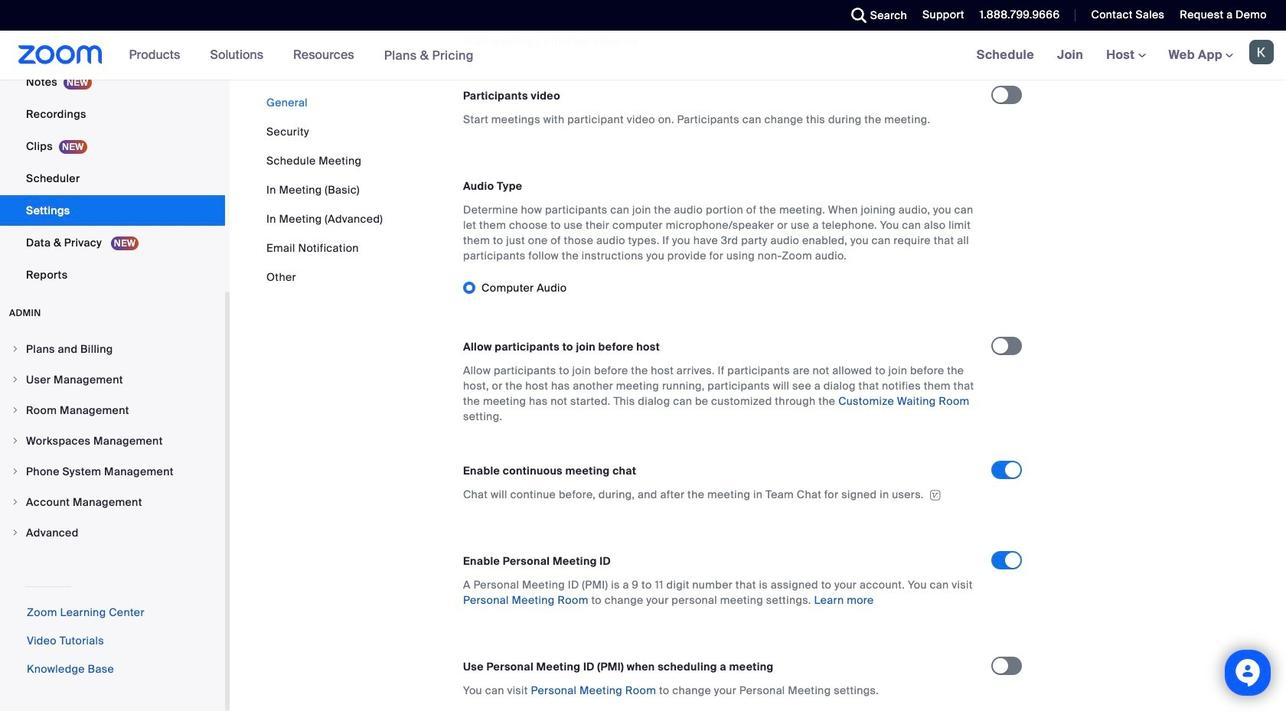 Task type: vqa. For each thing, say whether or not it's contained in the screenshot.
right image
yes



Task type: describe. For each thing, give the bounding box(es) containing it.
3 right image from the top
[[11, 498, 20, 507]]

admin menu menu
[[0, 335, 225, 549]]

product information navigation
[[118, 31, 485, 80]]

3 right image from the top
[[11, 467, 20, 476]]

profile picture image
[[1249, 40, 1274, 64]]

4 right image from the top
[[11, 528, 20, 537]]

2 menu item from the top
[[0, 365, 225, 394]]

1 right image from the top
[[11, 375, 20, 384]]

6 menu item from the top
[[0, 488, 225, 517]]



Task type: locate. For each thing, give the bounding box(es) containing it.
menu item
[[0, 335, 225, 364], [0, 365, 225, 394], [0, 396, 225, 425], [0, 426, 225, 456], [0, 457, 225, 486], [0, 488, 225, 517], [0, 518, 225, 547]]

3 menu item from the top
[[0, 396, 225, 425]]

2 right image from the top
[[11, 436, 20, 446]]

2 vertical spatial right image
[[11, 467, 20, 476]]

meetings navigation
[[965, 31, 1286, 80]]

banner
[[0, 31, 1286, 80]]

1 vertical spatial right image
[[11, 436, 20, 446]]

0 vertical spatial right image
[[11, 375, 20, 384]]

5 menu item from the top
[[0, 457, 225, 486]]

1 menu item from the top
[[0, 335, 225, 364]]

personal menu menu
[[0, 0, 225, 292]]

7 menu item from the top
[[0, 518, 225, 547]]

right image
[[11, 345, 20, 354], [11, 406, 20, 415], [11, 498, 20, 507], [11, 528, 20, 537]]

2 right image from the top
[[11, 406, 20, 415]]

right image
[[11, 375, 20, 384], [11, 436, 20, 446], [11, 467, 20, 476]]

zoom logo image
[[18, 45, 102, 64]]

4 menu item from the top
[[0, 426, 225, 456]]

menu bar
[[266, 95, 383, 285]]

1 right image from the top
[[11, 345, 20, 354]]



